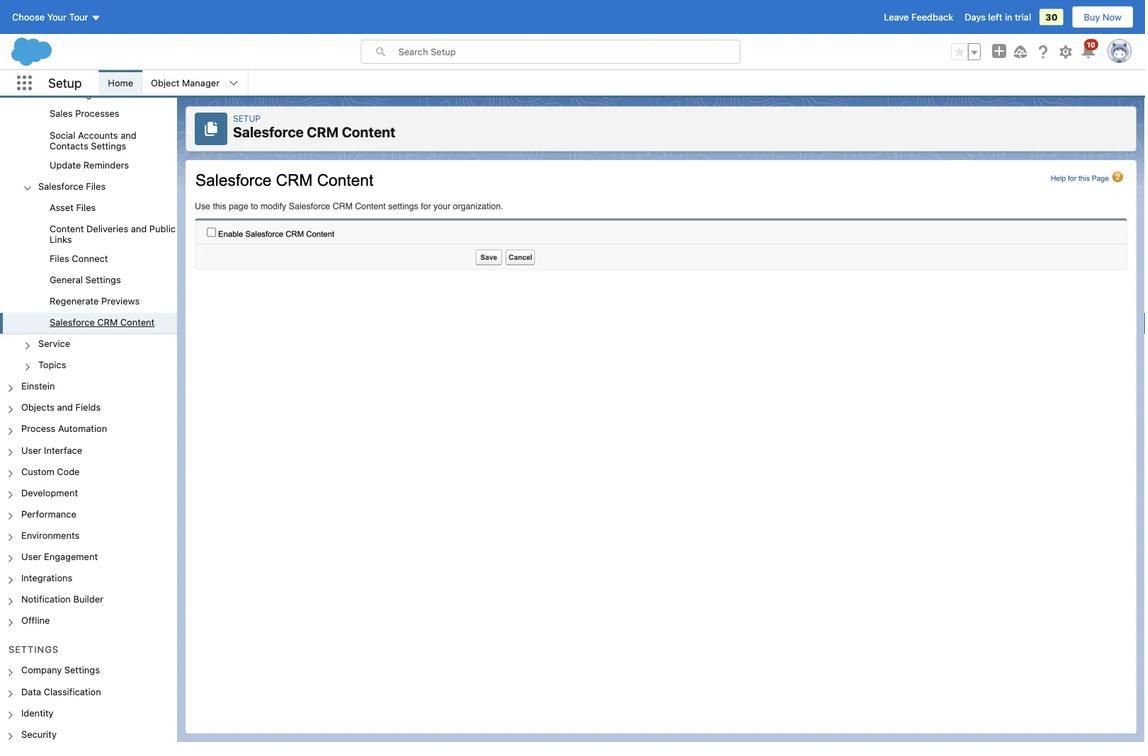 Task type: vqa. For each thing, say whether or not it's contained in the screenshot.
Exec
no



Task type: describe. For each thing, give the bounding box(es) containing it.
update reminders link
[[50, 159, 129, 172]]

content deliveries and public links
[[50, 223, 176, 244]]

custom
[[21, 466, 54, 476]]

salesforce files tree item
[[0, 176, 177, 334]]

processes
[[75, 108, 119, 119]]

security link
[[21, 729, 57, 741]]

choose your tour button
[[11, 6, 102, 28]]

sales engagement settings link
[[61, 78, 177, 100]]

offline
[[21, 615, 50, 626]]

Search Setup text field
[[398, 40, 740, 63]]

public
[[149, 223, 176, 234]]

social accounts and contacts settings link
[[50, 129, 177, 151]]

process
[[21, 423, 55, 434]]

object manager link
[[142, 70, 228, 96]]

home link
[[99, 70, 142, 96]]

feedback
[[911, 12, 953, 22]]

content inside tree item
[[120, 317, 155, 327]]

einstein
[[21, 381, 55, 391]]

performance
[[21, 508, 76, 519]]

sales engagement settings
[[61, 78, 140, 100]]

salesforce for salesforce files
[[38, 181, 83, 191]]

salesforce crm content
[[50, 317, 155, 327]]

days left in trial
[[965, 12, 1031, 22]]

objects and fields
[[21, 402, 101, 413]]

30
[[1045, 12, 1058, 22]]

group containing asset files
[[0, 198, 177, 334]]

buy now
[[1084, 12, 1122, 22]]

development link
[[21, 487, 78, 500]]

service
[[38, 338, 70, 349]]

objects and fields link
[[21, 402, 101, 415]]

integrations
[[21, 572, 72, 583]]

buy
[[1084, 12, 1100, 22]]

engagement for user engagement
[[44, 551, 98, 562]]

10 button
[[1080, 39, 1098, 60]]

sales for sales processes
[[50, 108, 73, 119]]

objects
[[21, 402, 54, 413]]

buy now button
[[1072, 6, 1134, 28]]

asset files link
[[50, 202, 96, 215]]

salesforce files
[[38, 181, 106, 191]]

salesforce files link
[[38, 181, 106, 193]]

user interface link
[[21, 445, 82, 457]]

setup for setup salesforce crm content
[[233, 113, 261, 123]]

einstein link
[[21, 381, 55, 393]]

user engagement
[[21, 551, 98, 562]]

previews
[[101, 295, 140, 306]]

leave feedback
[[884, 12, 953, 22]]

files for asset files
[[76, 202, 96, 212]]

salesforce for salesforce crm content
[[50, 317, 95, 327]]

custom code link
[[21, 466, 80, 479]]

choose your tour
[[12, 12, 88, 22]]

object
[[151, 78, 179, 88]]

environments
[[21, 530, 79, 540]]

and for accounts
[[121, 129, 136, 140]]

social accounts and contacts settings
[[50, 129, 136, 151]]

automation
[[58, 423, 107, 434]]

asset files
[[50, 202, 96, 212]]

builder
[[73, 594, 103, 604]]

reminders
[[83, 159, 129, 170]]

manager
[[182, 78, 220, 88]]

setup for setup
[[48, 75, 82, 90]]

regenerate
[[50, 295, 99, 306]]

and for deliveries
[[131, 223, 147, 234]]

process automation
[[21, 423, 107, 434]]

company
[[21, 665, 62, 675]]

content deliveries and public links link
[[50, 223, 177, 244]]

update reminders
[[50, 159, 129, 170]]

interface
[[44, 445, 82, 455]]

development
[[21, 487, 78, 498]]

leave feedback link
[[884, 12, 953, 22]]

user interface
[[21, 445, 82, 455]]

content inside content deliveries and public links
[[50, 223, 84, 234]]

regenerate previews link
[[50, 295, 140, 308]]

user for user interface
[[21, 445, 41, 455]]

in
[[1005, 12, 1012, 22]]

data classification
[[21, 686, 101, 697]]

code
[[57, 466, 80, 476]]

identity
[[21, 707, 54, 718]]

sales for sales engagement settings
[[61, 78, 84, 89]]



Task type: locate. For each thing, give the bounding box(es) containing it.
general
[[50, 274, 83, 285]]

company settings link
[[21, 665, 100, 678]]

group
[[0, 0, 177, 376], [0, 0, 177, 176], [951, 43, 981, 60], [0, 198, 177, 334]]

and
[[121, 129, 136, 140], [131, 223, 147, 234], [57, 402, 73, 413]]

1 vertical spatial setup
[[233, 113, 261, 123]]

settings inside sales engagement settings
[[61, 89, 96, 100]]

1 user from the top
[[21, 445, 41, 455]]

2 vertical spatial and
[[57, 402, 73, 413]]

0 horizontal spatial content
[[50, 223, 84, 234]]

engagement inside sales engagement settings
[[87, 78, 140, 89]]

1 vertical spatial engagement
[[44, 551, 98, 562]]

0 horizontal spatial crm
[[97, 317, 118, 327]]

0 vertical spatial user
[[21, 445, 41, 455]]

and right accounts
[[121, 129, 136, 140]]

user up custom
[[21, 445, 41, 455]]

classification
[[44, 686, 101, 697]]

connect
[[72, 253, 108, 263]]

topics
[[38, 359, 66, 370]]

company settings
[[21, 665, 100, 675]]

setup
[[48, 75, 82, 90], [233, 113, 261, 123]]

files down links
[[50, 253, 69, 263]]

crm inside setup salesforce crm content
[[307, 124, 339, 140]]

left
[[988, 12, 1002, 22]]

integrations link
[[21, 572, 72, 585]]

your
[[47, 12, 67, 22]]

sales processes
[[50, 108, 119, 119]]

home
[[108, 78, 133, 88]]

notification builder
[[21, 594, 103, 604]]

links
[[50, 234, 72, 244]]

engagement down the environments link
[[44, 551, 98, 562]]

general settings
[[50, 274, 121, 285]]

settings up reminders at the top of page
[[91, 140, 126, 151]]

files for salesforce files
[[86, 181, 106, 191]]

files inside salesforce files link
[[86, 181, 106, 191]]

object manager
[[151, 78, 220, 88]]

1 vertical spatial content
[[50, 223, 84, 234]]

deliveries
[[86, 223, 128, 234]]

0 vertical spatial content
[[342, 124, 396, 140]]

crm inside tree item
[[97, 317, 118, 327]]

salesforce down regenerate
[[50, 317, 95, 327]]

notification
[[21, 594, 71, 604]]

salesforce crm content tree item
[[0, 313, 177, 334]]

and inside content deliveries and public links
[[131, 223, 147, 234]]

settings inside salesforce files tree item
[[85, 274, 121, 285]]

engagement
[[87, 78, 140, 89], [44, 551, 98, 562]]

files connect link
[[50, 253, 108, 266]]

security
[[21, 729, 57, 739]]

choose
[[12, 12, 45, 22]]

0 vertical spatial and
[[121, 129, 136, 140]]

user for user engagement
[[21, 551, 41, 562]]

files down update reminders link
[[86, 181, 106, 191]]

fields
[[75, 402, 101, 413]]

performance link
[[21, 508, 76, 521]]

salesforce inside tree item
[[50, 317, 95, 327]]

1 horizontal spatial setup
[[233, 113, 261, 123]]

user engagement link
[[21, 551, 98, 564]]

setup link
[[233, 113, 261, 123]]

files right asset
[[76, 202, 96, 212]]

files inside asset files link
[[76, 202, 96, 212]]

sales up the sales processes
[[61, 78, 84, 89]]

salesforce down setup link
[[233, 124, 304, 140]]

1 vertical spatial crm
[[97, 317, 118, 327]]

1 vertical spatial and
[[131, 223, 147, 234]]

tour
[[69, 12, 88, 22]]

and up the "process automation"
[[57, 402, 73, 413]]

contacts
[[50, 140, 88, 151]]

settings inside the social accounts and contacts settings
[[91, 140, 126, 151]]

setup inside setup salesforce crm content
[[233, 113, 261, 123]]

content inside setup salesforce crm content
[[342, 124, 396, 140]]

files inside files connect link
[[50, 253, 69, 263]]

salesforce inside setup salesforce crm content
[[233, 124, 304, 140]]

settings
[[61, 89, 96, 100], [91, 140, 126, 151], [85, 274, 121, 285], [8, 644, 59, 654], [64, 665, 100, 675]]

crm
[[307, 124, 339, 140], [97, 317, 118, 327]]

2 user from the top
[[21, 551, 41, 562]]

engagement for sales engagement settings
[[87, 78, 140, 89]]

asset
[[50, 202, 74, 212]]

setup salesforce crm content
[[233, 113, 396, 140]]

0 vertical spatial salesforce
[[233, 124, 304, 140]]

files connect
[[50, 253, 108, 263]]

trial
[[1015, 12, 1031, 22]]

update
[[50, 159, 81, 170]]

sales up 'social'
[[50, 108, 73, 119]]

2 vertical spatial files
[[50, 253, 69, 263]]

engagement up 'processes'
[[87, 78, 140, 89]]

0 vertical spatial files
[[86, 181, 106, 191]]

0 vertical spatial setup
[[48, 75, 82, 90]]

user
[[21, 445, 41, 455], [21, 551, 41, 562]]

1 vertical spatial salesforce
[[38, 181, 83, 191]]

sales inside sales engagement settings
[[61, 78, 84, 89]]

1 vertical spatial sales
[[50, 108, 73, 119]]

and left public
[[131, 223, 147, 234]]

content
[[342, 124, 396, 140], [50, 223, 84, 234], [120, 317, 155, 327]]

days
[[965, 12, 986, 22]]

sales processes link
[[50, 108, 119, 121]]

regenerate previews
[[50, 295, 140, 306]]

salesforce up asset
[[38, 181, 83, 191]]

salesforce
[[233, 124, 304, 140], [38, 181, 83, 191], [50, 317, 95, 327]]

2 vertical spatial content
[[120, 317, 155, 327]]

accounts
[[78, 129, 118, 140]]

process automation link
[[21, 423, 107, 436]]

notification builder link
[[21, 594, 103, 606]]

offline link
[[21, 615, 50, 628]]

custom code
[[21, 466, 80, 476]]

10
[[1087, 40, 1096, 49]]

settings up classification
[[64, 665, 100, 675]]

settings up the sales processes
[[61, 89, 96, 100]]

0 vertical spatial engagement
[[87, 78, 140, 89]]

environments link
[[21, 530, 79, 543]]

leave
[[884, 12, 909, 22]]

0 horizontal spatial setup
[[48, 75, 82, 90]]

1 vertical spatial files
[[76, 202, 96, 212]]

service link
[[38, 338, 70, 351]]

engagement inside user engagement link
[[44, 551, 98, 562]]

general settings link
[[50, 274, 121, 287]]

2 horizontal spatial content
[[342, 124, 396, 140]]

settings up regenerate previews
[[85, 274, 121, 285]]

1 vertical spatial user
[[21, 551, 41, 562]]

topics link
[[38, 359, 66, 372]]

1 horizontal spatial content
[[120, 317, 155, 327]]

2 vertical spatial salesforce
[[50, 317, 95, 327]]

0 vertical spatial sales
[[61, 78, 84, 89]]

and inside the social accounts and contacts settings
[[121, 129, 136, 140]]

settings up 'company'
[[8, 644, 59, 654]]

0 vertical spatial crm
[[307, 124, 339, 140]]

identity link
[[21, 707, 54, 720]]

files
[[86, 181, 106, 191], [76, 202, 96, 212], [50, 253, 69, 263]]

user up integrations
[[21, 551, 41, 562]]

1 horizontal spatial crm
[[307, 124, 339, 140]]

data
[[21, 686, 41, 697]]

data classification link
[[21, 686, 101, 699]]

now
[[1103, 12, 1122, 22]]



